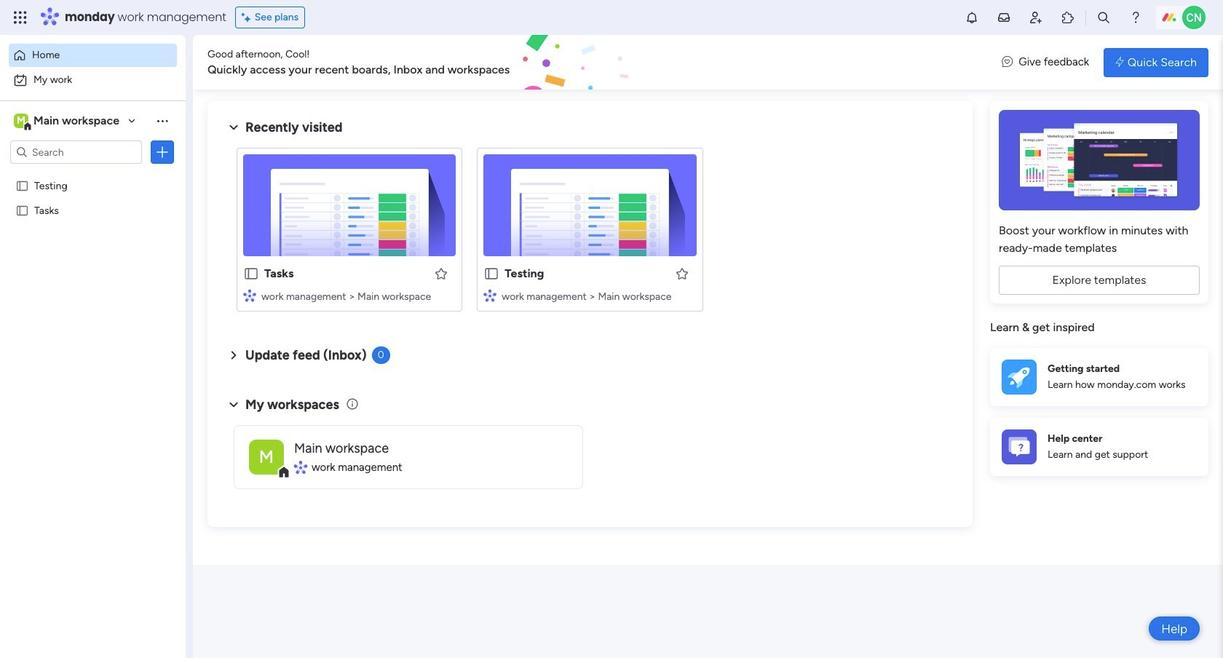 Task type: locate. For each thing, give the bounding box(es) containing it.
templates image image
[[1003, 110, 1196, 210]]

add to favorites image
[[675, 266, 689, 281]]

0 vertical spatial public board image
[[15, 203, 29, 217]]

v2 bolt switch image
[[1116, 54, 1124, 70]]

search everything image
[[1097, 10, 1111, 25]]

list box
[[0, 170, 186, 419]]

quick search results list box
[[225, 136, 955, 329]]

workspace image
[[249, 439, 284, 474]]

monday marketplace image
[[1061, 10, 1075, 25]]

2 vertical spatial option
[[0, 172, 186, 175]]

option
[[9, 44, 177, 67], [9, 68, 177, 92], [0, 172, 186, 175]]

notifications image
[[965, 10, 979, 25]]

1 vertical spatial public board image
[[243, 266, 259, 282]]

public board image
[[15, 178, 29, 192], [243, 266, 259, 282]]

0 horizontal spatial public board image
[[15, 203, 29, 217]]

select product image
[[13, 10, 28, 25]]

0 vertical spatial public board image
[[15, 178, 29, 192]]

0 horizontal spatial public board image
[[15, 178, 29, 192]]

add to favorites image
[[434, 266, 449, 281]]

close recently visited image
[[225, 119, 242, 136]]

help center element
[[990, 418, 1209, 476]]

1 horizontal spatial public board image
[[484, 266, 500, 282]]

1 horizontal spatial public board image
[[243, 266, 259, 282]]

open update feed (inbox) image
[[225, 347, 242, 364]]

workspace image
[[14, 113, 28, 129]]

public board image
[[15, 203, 29, 217], [484, 266, 500, 282]]



Task type: vqa. For each thing, say whether or not it's contained in the screenshot.
the rightmost WORKSPACE icon
yes



Task type: describe. For each thing, give the bounding box(es) containing it.
workspace selection element
[[14, 112, 122, 131]]

0 element
[[372, 347, 390, 364]]

close my workspaces image
[[225, 396, 242, 413]]

update feed image
[[997, 10, 1011, 25]]

options image
[[155, 145, 170, 159]]

workspace options image
[[155, 113, 170, 128]]

Search in workspace field
[[31, 144, 122, 161]]

see plans image
[[242, 9, 255, 25]]

0 vertical spatial option
[[9, 44, 177, 67]]

cool name image
[[1182, 6, 1206, 29]]

1 vertical spatial option
[[9, 68, 177, 92]]

getting started element
[[990, 348, 1209, 406]]

help image
[[1129, 10, 1143, 25]]

1 vertical spatial public board image
[[484, 266, 500, 282]]

v2 user feedback image
[[1002, 54, 1013, 70]]

invite members image
[[1029, 10, 1043, 25]]



